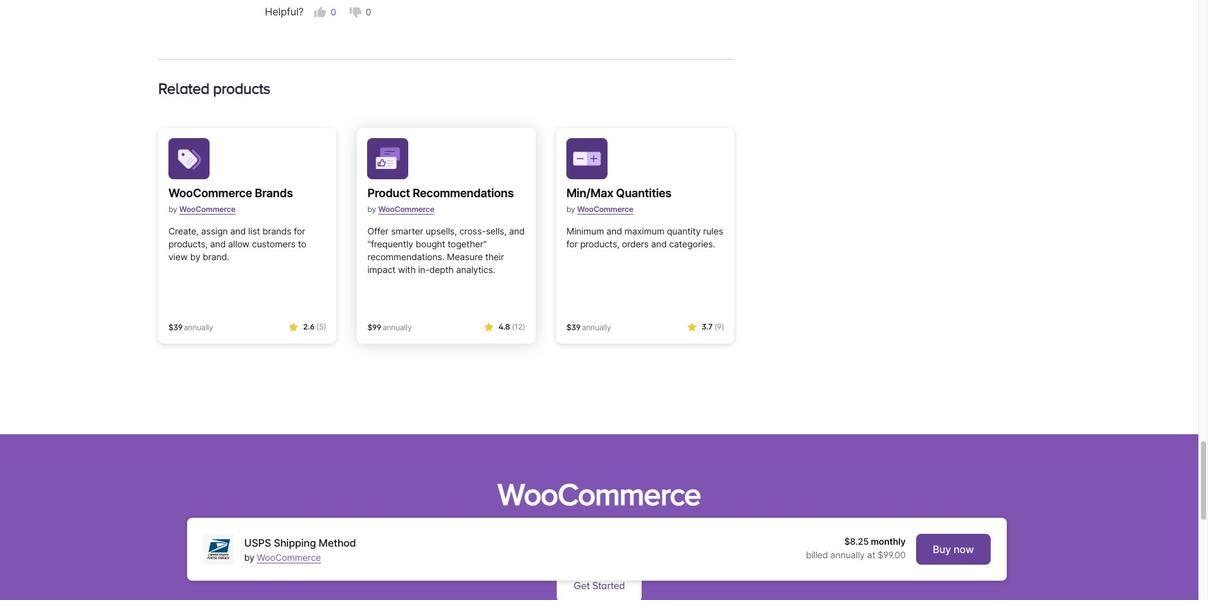 Task type: describe. For each thing, give the bounding box(es) containing it.
assign
[[201, 226, 228, 237]]

offer smarter upsells, cross-sells, and "frequently bought together" recommendations. measure their impact with in-depth analytics.
[[368, 226, 525, 275]]

to
[[298, 239, 306, 250]]

orders
[[622, 239, 649, 250]]

products
[[213, 80, 270, 97]]

woocommerce inside 'product recommendations by woocommerce'
[[378, 205, 435, 214]]

usps
[[244, 537, 271, 550]]

with
[[398, 265, 416, 275]]

for for orders
[[567, 239, 578, 250]]

most
[[396, 525, 424, 540]]

4.8
[[499, 322, 510, 332]]

5
[[319, 322, 324, 332]]

get started link
[[557, 569, 642, 601]]

your
[[705, 525, 732, 540]]

categories.
[[669, 239, 716, 250]]

started
[[593, 580, 625, 592]]

by inside create, assign and list brands for products, and allow customers to view by brand.
[[190, 252, 200, 263]]

customers
[[252, 239, 296, 250]]

depth
[[429, 265, 454, 275]]

allow
[[228, 239, 250, 250]]

buy now link
[[916, 535, 991, 565]]

in-
[[418, 265, 430, 275]]

( for recommendations
[[512, 322, 515, 332]]

woocommerce link for woocommerce
[[179, 200, 236, 220]]

0 for vote up icon
[[331, 6, 336, 17]]

create, assign and list brands for products, and allow customers to view by brand.
[[169, 226, 306, 263]]

product recommendations by woocommerce
[[368, 187, 514, 214]]

customizable
[[428, 525, 506, 540]]

$39 annually for min/max quantities
[[567, 323, 611, 333]]

min/max quantities link
[[567, 185, 672, 202]]

2.6 ( 5 )
[[303, 322, 326, 332]]

vote up image
[[314, 6, 327, 19]]

) for recommendations
[[523, 322, 525, 332]]

business.
[[775, 525, 829, 540]]

3.7
[[702, 322, 713, 332]]

analytics.
[[456, 265, 495, 275]]

brand.
[[203, 252, 230, 263]]

woocommerce inside min/max quantities by woocommerce
[[577, 205, 634, 214]]

products, for woocommerce
[[169, 239, 208, 250]]

$8.25 monthly billed annually at $99.00
[[804, 536, 906, 561]]

related products
[[158, 80, 270, 97]]

method
[[319, 537, 356, 550]]

4.8 ( 12 )
[[499, 322, 525, 332]]

by inside usps shipping method by woocommerce
[[244, 552, 255, 563]]

annually inside the $8.25 monthly billed annually at $99.00
[[831, 550, 865, 561]]

platform
[[582, 525, 631, 540]]

) for brands
[[324, 322, 326, 332]]

recommendations
[[413, 187, 514, 200]]

9
[[718, 322, 722, 332]]

$39 for woocommerce brands
[[169, 323, 183, 333]]

recommendations.
[[368, 252, 445, 263]]

their
[[485, 252, 504, 263]]

monthly
[[871, 536, 906, 547]]

get
[[574, 580, 590, 592]]

buy
[[933, 544, 951, 556]]

usps shipping method by woocommerce
[[244, 537, 356, 563]]

cross-
[[460, 226, 486, 237]]

bought
[[416, 239, 445, 250]]

and down maximum
[[651, 239, 667, 250]]



Task type: vqa. For each thing, say whether or not it's contained in the screenshot.
the customers
yes



Task type: locate. For each thing, give the bounding box(es) containing it.
2 $39 from the left
[[567, 323, 581, 333]]

by inside woocommerce brands by woocommerce
[[169, 205, 177, 214]]

products, inside minimum and maximum quantity rules for products, orders and categories.
[[580, 239, 620, 250]]

brands
[[255, 187, 293, 200]]

$99.00
[[878, 550, 906, 561]]

( right 2.6
[[316, 322, 319, 332]]

get started
[[574, 580, 625, 592]]

3 ( from the left
[[715, 322, 718, 332]]

ecommerce
[[509, 525, 578, 540]]

for down the minimum
[[567, 239, 578, 250]]

1 $39 from the left
[[169, 323, 183, 333]]

minimum and maximum quantity rules for products, orders and categories.
[[567, 226, 724, 250]]

3 ) from the left
[[722, 322, 725, 332]]

) for quantities
[[722, 322, 725, 332]]

woocommerce link up the minimum
[[577, 200, 634, 220]]

woocommerce
[[169, 187, 252, 200], [179, 205, 236, 214], [378, 205, 435, 214], [577, 205, 634, 214], [498, 477, 701, 512], [257, 552, 321, 563]]

2 ( from the left
[[512, 322, 515, 332]]

helpful?
[[265, 5, 304, 18]]

impact
[[368, 265, 396, 275]]

now
[[954, 544, 974, 556]]

vote down image
[[349, 6, 362, 19]]

and up brand.
[[210, 239, 226, 250]]

annually for min/max
[[582, 323, 611, 333]]

by for woocommerce
[[169, 205, 177, 214]]

offer
[[368, 226, 389, 237]]

0 horizontal spatial )
[[324, 322, 326, 332]]

annually for product
[[383, 323, 412, 333]]

0 horizontal spatial $39 annually
[[169, 323, 213, 333]]

shipping
[[274, 537, 316, 550]]

and inside offer smarter upsells, cross-sells, and "frequently bought together" recommendations. measure their impact with in-depth analytics.
[[509, 226, 525, 237]]

woocommerce link up the 'smarter'
[[378, 200, 435, 220]]

measure
[[447, 252, 483, 263]]

woocommerce link
[[179, 200, 236, 220], [378, 200, 435, 220], [577, 200, 634, 220], [257, 552, 321, 563]]

quantities
[[616, 187, 672, 200]]

0 for the vote down image
[[366, 6, 371, 17]]

0 right the vote down image
[[366, 6, 371, 17]]

view
[[169, 252, 188, 263]]

by inside min/max quantities by woocommerce
[[567, 205, 575, 214]]

0 horizontal spatial products,
[[169, 239, 208, 250]]

rules
[[703, 226, 724, 237]]

annually for woocommerce
[[184, 323, 213, 333]]

woocommerce link for min/max
[[577, 200, 634, 220]]

$99
[[368, 323, 381, 333]]

(
[[316, 322, 319, 332], [512, 322, 515, 332], [715, 322, 718, 332]]

1 horizontal spatial (
[[512, 322, 515, 332]]

1 horizontal spatial $39
[[567, 323, 581, 333]]

related
[[158, 80, 209, 97]]

woocommerce link for product
[[378, 200, 435, 220]]

online
[[735, 525, 771, 540]]

( right the "4.8"
[[512, 322, 515, 332]]

smarter
[[391, 226, 423, 237]]

at
[[868, 550, 876, 561]]

by inside 'product recommendations by woocommerce'
[[368, 205, 376, 214]]

0
[[331, 6, 336, 17], [366, 6, 371, 17]]

for up to
[[294, 226, 305, 237]]

products, down the minimum
[[580, 239, 620, 250]]

buy now
[[933, 544, 974, 556]]

product
[[368, 187, 410, 200]]

1 horizontal spatial $39 annually
[[567, 323, 611, 333]]

min/max quantities by woocommerce
[[567, 187, 672, 214]]

product recommendations link
[[368, 185, 514, 202]]

$99 annually
[[368, 323, 412, 333]]

0 horizontal spatial 0
[[331, 6, 336, 17]]

annually
[[184, 323, 213, 333], [383, 323, 412, 333], [582, 323, 611, 333], [831, 550, 865, 561]]

1 ( from the left
[[316, 322, 319, 332]]

by
[[169, 205, 177, 214], [368, 205, 376, 214], [567, 205, 575, 214], [190, 252, 200, 263], [244, 552, 255, 563]]

for
[[294, 226, 305, 237], [567, 239, 578, 250], [635, 525, 650, 540]]

) right the "4.8"
[[523, 322, 525, 332]]

$39 for min/max quantities
[[567, 323, 581, 333]]

for for and
[[294, 226, 305, 237]]

3.7 ( 9 )
[[702, 322, 725, 332]]

upsells,
[[426, 226, 457, 237]]

1 horizontal spatial )
[[523, 322, 525, 332]]

by up create,
[[169, 205, 177, 214]]

woocommerce brands link
[[169, 185, 293, 202]]

min/max
[[567, 187, 614, 200]]

by for product
[[368, 205, 376, 214]]

0 right vote up icon
[[331, 6, 336, 17]]

12
[[515, 322, 523, 332]]

0 horizontal spatial (
[[316, 322, 319, 332]]

and up orders
[[607, 226, 622, 237]]

0 horizontal spatial for
[[294, 226, 305, 237]]

1 $39 annually from the left
[[169, 323, 213, 333]]

products, for min/max
[[580, 239, 620, 250]]

1 horizontal spatial for
[[567, 239, 578, 250]]

building
[[654, 525, 701, 540]]

2 horizontal spatial (
[[715, 322, 718, 332]]

2 0 from the left
[[366, 6, 371, 17]]

2 products, from the left
[[580, 239, 620, 250]]

woocommerce brands by woocommerce
[[169, 187, 293, 214]]

for for your
[[635, 525, 650, 540]]

woocommerce link for usps
[[257, 552, 321, 563]]

( for brands
[[316, 322, 319, 332]]

the
[[370, 525, 392, 540]]

create,
[[169, 226, 199, 237]]

by down usps
[[244, 552, 255, 563]]

) right 2.6
[[324, 322, 326, 332]]

by right view
[[190, 252, 200, 263]]

$39
[[169, 323, 183, 333], [567, 323, 581, 333]]

1 vertical spatial for
[[567, 239, 578, 250]]

sells,
[[486, 226, 507, 237]]

1 ) from the left
[[324, 322, 326, 332]]

1 horizontal spatial products,
[[580, 239, 620, 250]]

"frequently
[[368, 239, 413, 250]]

the most customizable ecommerce platform for building your online business.
[[370, 525, 829, 540]]

$8.25
[[845, 536, 869, 547]]

2 horizontal spatial )
[[722, 322, 725, 332]]

2 vertical spatial for
[[635, 525, 650, 540]]

0 horizontal spatial $39
[[169, 323, 183, 333]]

$39 annually
[[169, 323, 213, 333], [567, 323, 611, 333]]

2 ) from the left
[[523, 322, 525, 332]]

) right 3.7
[[722, 322, 725, 332]]

by for min/max
[[567, 205, 575, 214]]

products,
[[169, 239, 208, 250], [580, 239, 620, 250]]

1 horizontal spatial 0
[[366, 6, 371, 17]]

woocommerce link up the assign
[[179, 200, 236, 220]]

( right 3.7
[[715, 322, 718, 332]]

( for quantities
[[715, 322, 718, 332]]

)
[[324, 322, 326, 332], [523, 322, 525, 332], [722, 322, 725, 332]]

and
[[230, 226, 246, 237], [509, 226, 525, 237], [607, 226, 622, 237], [210, 239, 226, 250], [651, 239, 667, 250]]

products, inside create, assign and list brands for products, and allow customers to view by brand.
[[169, 239, 208, 250]]

for left building
[[635, 525, 650, 540]]

by down min/max
[[567, 205, 575, 214]]

minimum
[[567, 226, 604, 237]]

woocommerce inside usps shipping method by woocommerce
[[257, 552, 321, 563]]

and right sells,
[[509, 226, 525, 237]]

and up allow
[[230, 226, 246, 237]]

for inside minimum and maximum quantity rules for products, orders and categories.
[[567, 239, 578, 250]]

for inside create, assign and list brands for products, and allow customers to view by brand.
[[294, 226, 305, 237]]

2.6
[[303, 322, 315, 332]]

2 horizontal spatial for
[[635, 525, 650, 540]]

brands
[[263, 226, 292, 237]]

billed
[[806, 550, 828, 561]]

products, down create,
[[169, 239, 208, 250]]

1 products, from the left
[[169, 239, 208, 250]]

1 0 from the left
[[331, 6, 336, 17]]

0 vertical spatial for
[[294, 226, 305, 237]]

2 $39 annually from the left
[[567, 323, 611, 333]]

together"
[[448, 239, 487, 250]]

by up offer
[[368, 205, 376, 214]]

woocommerce link down shipping
[[257, 552, 321, 563]]

list
[[248, 226, 260, 237]]

maximum
[[625, 226, 665, 237]]

quantity
[[667, 226, 701, 237]]

$39 annually for woocommerce brands
[[169, 323, 213, 333]]



